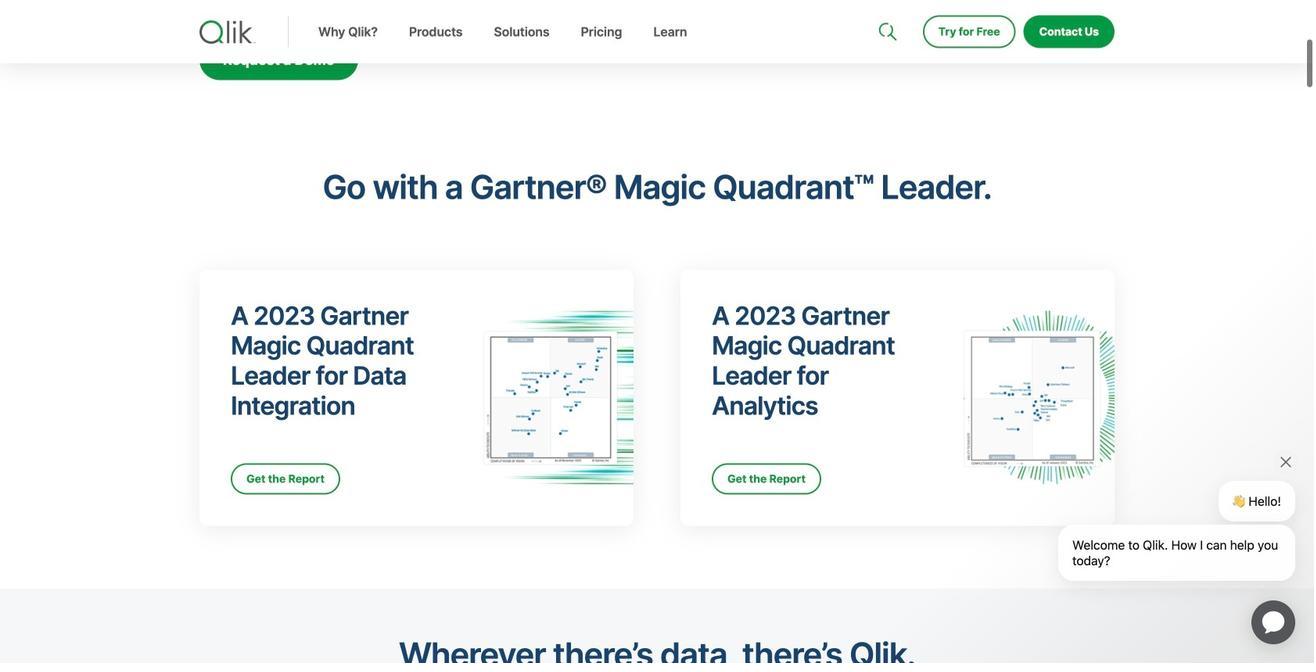Task type: vqa. For each thing, say whether or not it's contained in the screenshot.
Company icon
no



Task type: describe. For each thing, give the bounding box(es) containing it.
support image
[[880, 0, 893, 13]]



Task type: locate. For each thing, give the bounding box(es) containing it.
application
[[1233, 582, 1314, 663]]

qlik image
[[199, 20, 256, 44]]

login image
[[1065, 0, 1077, 13]]



